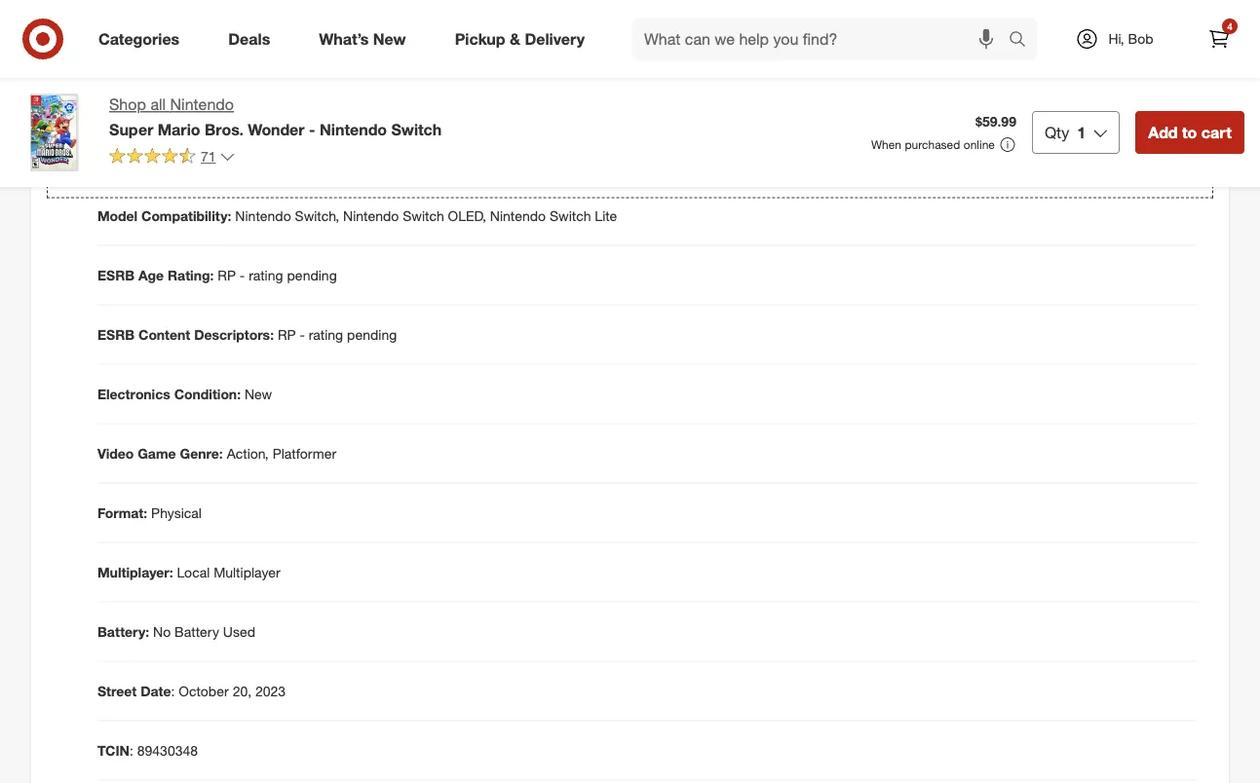 Task type: locate. For each thing, give the bounding box(es) containing it.
condition:
[[174, 386, 241, 403]]

0 vertical spatial -
[[309, 120, 315, 139]]

1 horizontal spatial :
[[171, 683, 175, 700]]

search button
[[1000, 18, 1047, 64]]

0 horizontal spatial :
[[130, 742, 133, 759]]

to
[[1182, 123, 1197, 142]]

esrb for esrb content descriptors:
[[97, 326, 135, 343]]

4 link
[[1198, 18, 1241, 60]]

esrb for esrb age rating:
[[97, 267, 135, 284]]

- right descriptors:
[[300, 326, 305, 343]]

0 vertical spatial new
[[373, 29, 406, 48]]

nintendo left switch,
[[235, 207, 291, 224]]

-
[[309, 120, 315, 139], [240, 267, 245, 284], [300, 326, 305, 343]]

1 vertical spatial :
[[130, 742, 133, 759]]

all
[[150, 95, 166, 114]]

1 vertical spatial rp
[[278, 326, 296, 343]]

new
[[373, 29, 406, 48], [245, 386, 272, 403]]

battery: no battery used
[[97, 623, 255, 640]]

deals
[[228, 29, 270, 48]]

video game genre: action, platformer
[[97, 445, 336, 462]]

nintendo right oled,
[[490, 207, 546, 224]]

0 vertical spatial esrb
[[97, 267, 135, 284]]

:
[[171, 683, 175, 700], [130, 742, 133, 759]]

esrb content descriptors: rp - rating pending
[[97, 326, 397, 343]]

1 horizontal spatial rating
[[309, 326, 343, 343]]

0 vertical spatial rp
[[218, 267, 236, 284]]

deals link
[[212, 18, 295, 60]]

pending for esrb content descriptors: rp - rating pending
[[347, 326, 397, 343]]

battery:
[[97, 623, 149, 640]]

- for esrb content descriptors:
[[300, 326, 305, 343]]

multiplayer
[[214, 564, 280, 581]]

1 vertical spatial new
[[245, 386, 272, 403]]

rating
[[249, 267, 283, 284], [309, 326, 343, 343]]

71
[[201, 148, 216, 165]]

local
[[177, 564, 210, 581]]

rating right descriptors:
[[309, 326, 343, 343]]

search
[[1000, 31, 1047, 50]]

: left 89430348
[[130, 742, 133, 759]]

purchased
[[905, 137, 960, 152]]

2 vertical spatial -
[[300, 326, 305, 343]]

1 horizontal spatial new
[[373, 29, 406, 48]]

platformer
[[273, 445, 336, 462]]

0 horizontal spatial rp
[[218, 267, 236, 284]]

0 vertical spatial rating
[[249, 267, 283, 284]]

- right rating:
[[240, 267, 245, 284]]

71 link
[[109, 147, 235, 169]]

nintendo
[[170, 95, 234, 114], [320, 120, 387, 139], [235, 207, 291, 224], [343, 207, 399, 224], [490, 207, 546, 224]]

show
[[106, 73, 136, 88]]

20,
[[233, 683, 252, 700]]

when purchased online
[[871, 137, 995, 152]]

pickup
[[455, 29, 505, 48]]

2 horizontal spatial -
[[309, 120, 315, 139]]

rating for esrb content descriptors:
[[309, 326, 343, 343]]

1 vertical spatial -
[[240, 267, 245, 284]]

switch inside shop all nintendo super mario bros. wonder - nintendo switch
[[391, 120, 442, 139]]

add
[[1148, 123, 1178, 142]]

1 vertical spatial rating
[[309, 326, 343, 343]]

add to cart
[[1148, 123, 1232, 142]]

esrb left "age"
[[97, 267, 135, 284]]

rating up the esrb content descriptors: rp - rating pending
[[249, 267, 283, 284]]

pending
[[287, 267, 337, 284], [347, 326, 397, 343]]

new right condition:
[[245, 386, 272, 403]]

switch
[[391, 120, 442, 139], [403, 207, 444, 224], [550, 207, 591, 224]]

switch,
[[295, 207, 339, 224]]

nintendo.
[[678, 31, 737, 48]]

when
[[871, 137, 902, 152]]

0 horizontal spatial new
[[245, 386, 272, 403]]

© nintendo.
[[663, 31, 737, 48]]

1 vertical spatial esrb
[[97, 326, 135, 343]]

physical
[[151, 504, 202, 522]]

super
[[109, 120, 153, 139]]

- for esrb age rating:
[[240, 267, 245, 284]]

89430348
[[137, 742, 198, 759]]

2023
[[255, 683, 286, 700]]

1
[[1077, 123, 1086, 142]]

rp right rating:
[[218, 267, 236, 284]]

game
[[138, 445, 176, 462]]

1 horizontal spatial rp
[[278, 326, 296, 343]]

what's new
[[319, 29, 406, 48]]

bob
[[1128, 30, 1153, 47]]

- inside shop all nintendo super mario bros. wonder - nintendo switch
[[309, 120, 315, 139]]

esrb left content
[[97, 326, 135, 343]]

: left october
[[171, 683, 175, 700]]

0 horizontal spatial pending
[[287, 267, 337, 284]]

1 horizontal spatial -
[[300, 326, 305, 343]]

0 horizontal spatial -
[[240, 267, 245, 284]]

0 vertical spatial pending
[[287, 267, 337, 284]]

delivery
[[525, 29, 585, 48]]

new right what's
[[373, 29, 406, 48]]

1 vertical spatial pending
[[347, 326, 397, 343]]

tcin : 89430348
[[97, 742, 198, 759]]

electronics condition: new
[[97, 386, 272, 403]]

esrb
[[97, 267, 135, 284], [97, 326, 135, 343]]

1 horizontal spatial pending
[[347, 326, 397, 343]]

rp right descriptors:
[[278, 326, 296, 343]]

0 horizontal spatial rating
[[249, 267, 283, 284]]

1 esrb from the top
[[97, 267, 135, 284]]

format: physical
[[97, 504, 202, 522]]

tcin
[[97, 742, 130, 759]]

4
[[1227, 20, 1233, 32]]

electronics
[[97, 386, 170, 403]]

0 vertical spatial :
[[171, 683, 175, 700]]

- right wonder
[[309, 120, 315, 139]]

categories
[[98, 29, 180, 48]]

2 esrb from the top
[[97, 326, 135, 343]]

hi,
[[1109, 30, 1124, 47]]

©
[[663, 31, 674, 48]]

online
[[964, 137, 995, 152]]

lite
[[595, 207, 617, 224]]

show less button
[[97, 65, 168, 96]]

model
[[97, 207, 138, 224]]

pickup & delivery link
[[438, 18, 609, 60]]

model compatibility: nintendo switch, nintendo switch oled, nintendo switch lite
[[97, 207, 617, 224]]

rp
[[218, 267, 236, 284], [278, 326, 296, 343]]



Task type: vqa. For each thing, say whether or not it's contained in the screenshot.
middle your
no



Task type: describe. For each thing, give the bounding box(es) containing it.
rating for esrb age rating:
[[249, 267, 283, 284]]

date
[[141, 683, 171, 700]]

street
[[97, 683, 137, 700]]

mario
[[158, 120, 200, 139]]

video
[[97, 445, 134, 462]]

wonder
[[248, 120, 305, 139]]

bros.
[[205, 120, 244, 139]]

oled,
[[448, 207, 486, 224]]

october
[[179, 683, 229, 700]]

nintendo right switch,
[[343, 207, 399, 224]]

street date : october 20, 2023
[[97, 683, 286, 700]]

what's
[[319, 29, 369, 48]]

$59.99
[[976, 113, 1016, 130]]

what's new link
[[302, 18, 430, 60]]

categories link
[[82, 18, 204, 60]]

shop all nintendo super mario bros. wonder - nintendo switch
[[109, 95, 442, 139]]

qty 1
[[1045, 123, 1086, 142]]

content
[[138, 326, 190, 343]]

show less
[[106, 73, 160, 88]]

specifications
[[97, 156, 222, 178]]

&
[[510, 29, 520, 48]]

qty
[[1045, 123, 1069, 142]]

image of super mario bros. wonder - nintendo switch image
[[16, 94, 94, 172]]

rp for esrb age rating:
[[218, 267, 236, 284]]

compatibility:
[[141, 207, 231, 224]]

hi, bob
[[1109, 30, 1153, 47]]

rp for esrb content descriptors:
[[278, 326, 296, 343]]

genre:
[[180, 445, 223, 462]]

pending for esrb age rating: rp - rating pending
[[287, 267, 337, 284]]

add to cart button
[[1136, 111, 1245, 154]]

multiplayer:
[[97, 564, 173, 581]]

descriptors:
[[194, 326, 274, 343]]

esrb age rating: rp - rating pending
[[97, 267, 337, 284]]

action,
[[227, 445, 269, 462]]

battery
[[175, 623, 219, 640]]

nintendo up "bros."
[[170, 95, 234, 114]]

format:
[[97, 504, 147, 522]]

used
[[223, 623, 255, 640]]

rating:
[[168, 267, 214, 284]]

What can we help you find? suggestions appear below search field
[[633, 18, 1014, 60]]

age
[[138, 267, 164, 284]]

less
[[139, 73, 160, 88]]

specifications button
[[47, 136, 1213, 198]]

cart
[[1201, 123, 1232, 142]]

multiplayer: local multiplayer
[[97, 564, 280, 581]]

no
[[153, 623, 171, 640]]

pickup & delivery
[[455, 29, 585, 48]]

nintendo right wonder
[[320, 120, 387, 139]]

shop
[[109, 95, 146, 114]]



